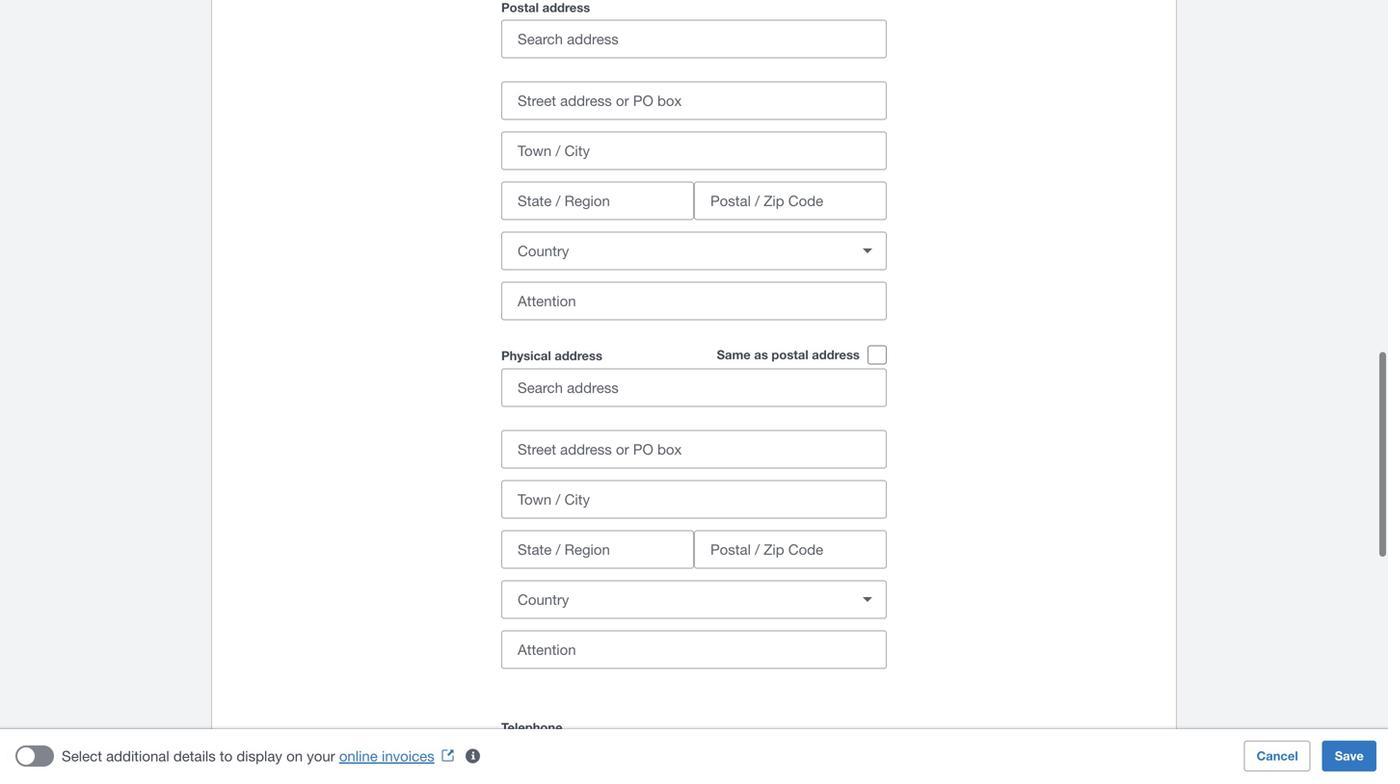 Task type: locate. For each thing, give the bounding box(es) containing it.
1 toggle list image from the top
[[849, 232, 887, 270]]

Country field
[[502, 233, 841, 270], [502, 582, 841, 619]]

additional information image
[[454, 738, 492, 776]]

2 town / city text field from the top
[[502, 482, 886, 518]]

search address field down same
[[502, 370, 886, 406]]

1 country field from the top
[[502, 233, 841, 270]]

0 vertical spatial country field
[[502, 233, 841, 270]]

State / Region text field
[[502, 532, 693, 568]]

address
[[543, 0, 590, 15], [812, 348, 860, 363], [555, 349, 603, 364]]

Attention text field
[[502, 632, 886, 669]]

country field for state / region text field
[[502, 582, 841, 619]]

toggle list image
[[849, 232, 887, 270], [849, 581, 887, 620]]

save button
[[1323, 742, 1377, 772]]

1 vertical spatial town / city text field
[[502, 482, 886, 518]]

town / city text field for postal / zip code text field on the top right
[[502, 133, 886, 169]]

2 search address field from the top
[[502, 370, 886, 406]]

to
[[220, 748, 233, 765]]

1 search address field from the top
[[502, 21, 886, 57]]

address for physical address
[[555, 349, 603, 364]]

Attention text field
[[502, 283, 886, 320]]

town / city text field down street address or po box text box
[[502, 133, 886, 169]]

Street address or PO box text field
[[502, 432, 886, 468]]

1 vertical spatial toggle list image
[[849, 581, 887, 620]]

country field for state / region text box
[[502, 233, 841, 270]]

online
[[339, 748, 378, 765]]

search address field for postal / zip code text box
[[502, 370, 886, 406]]

toggle list image down postal / zip code text field on the top right
[[849, 232, 887, 270]]

Town / City text field
[[502, 133, 886, 169], [502, 482, 886, 518]]

as
[[754, 348, 768, 363]]

0 vertical spatial search address field
[[502, 21, 886, 57]]

1 vertical spatial search address field
[[502, 370, 886, 406]]

toggle list image down postal / zip code text box
[[849, 581, 887, 620]]

2 toggle list image from the top
[[849, 581, 887, 620]]

country field up attention text field
[[502, 582, 841, 619]]

1 vertical spatial country field
[[502, 582, 841, 619]]

0 vertical spatial town / city text field
[[502, 133, 886, 169]]

1 town / city text field from the top
[[502, 133, 886, 169]]

country field up attention text box
[[502, 233, 841, 270]]

postal
[[772, 348, 809, 363]]

town / city text field down street address or po box text field
[[502, 482, 886, 518]]

Search address field
[[502, 21, 886, 57], [502, 370, 886, 406]]

0 vertical spatial toggle list image
[[849, 232, 887, 270]]

search address field up street address or po box text box
[[502, 21, 886, 57]]

same as postal address
[[717, 348, 860, 363]]

toggle list image for country field related to state / region text box
[[849, 232, 887, 270]]

Postal / Zip Code text field
[[695, 183, 886, 219]]

2 country field from the top
[[502, 582, 841, 619]]



Task type: describe. For each thing, give the bounding box(es) containing it.
select additional details to display on your online invoices
[[62, 748, 435, 765]]

Postal / Zip Code text field
[[695, 532, 886, 568]]

search address field for postal / zip code text field on the top right
[[502, 21, 886, 57]]

cancel button
[[1245, 742, 1311, 772]]

display
[[237, 748, 282, 765]]

invoices
[[382, 748, 435, 765]]

cancel
[[1257, 749, 1299, 764]]

physical
[[501, 349, 551, 364]]

physical address
[[501, 349, 603, 364]]

Street address or PO box text field
[[502, 82, 886, 119]]

toggle list image for country field corresponding to state / region text field
[[849, 581, 887, 620]]

select
[[62, 748, 102, 765]]

telephone
[[501, 721, 563, 736]]

save
[[1335, 749, 1364, 764]]

on
[[286, 748, 303, 765]]

State / Region text field
[[502, 183, 693, 219]]

same
[[717, 348, 751, 363]]

postal address
[[501, 0, 590, 15]]

details
[[173, 748, 216, 765]]

address for postal address
[[543, 0, 590, 15]]

your
[[307, 748, 335, 765]]

postal
[[501, 0, 539, 15]]

online invoices link
[[339, 748, 462, 765]]

additional
[[106, 748, 169, 765]]

town / city text field for postal / zip code text box
[[502, 482, 886, 518]]



Task type: vqa. For each thing, say whether or not it's contained in the screenshot.
Postal address's address
yes



